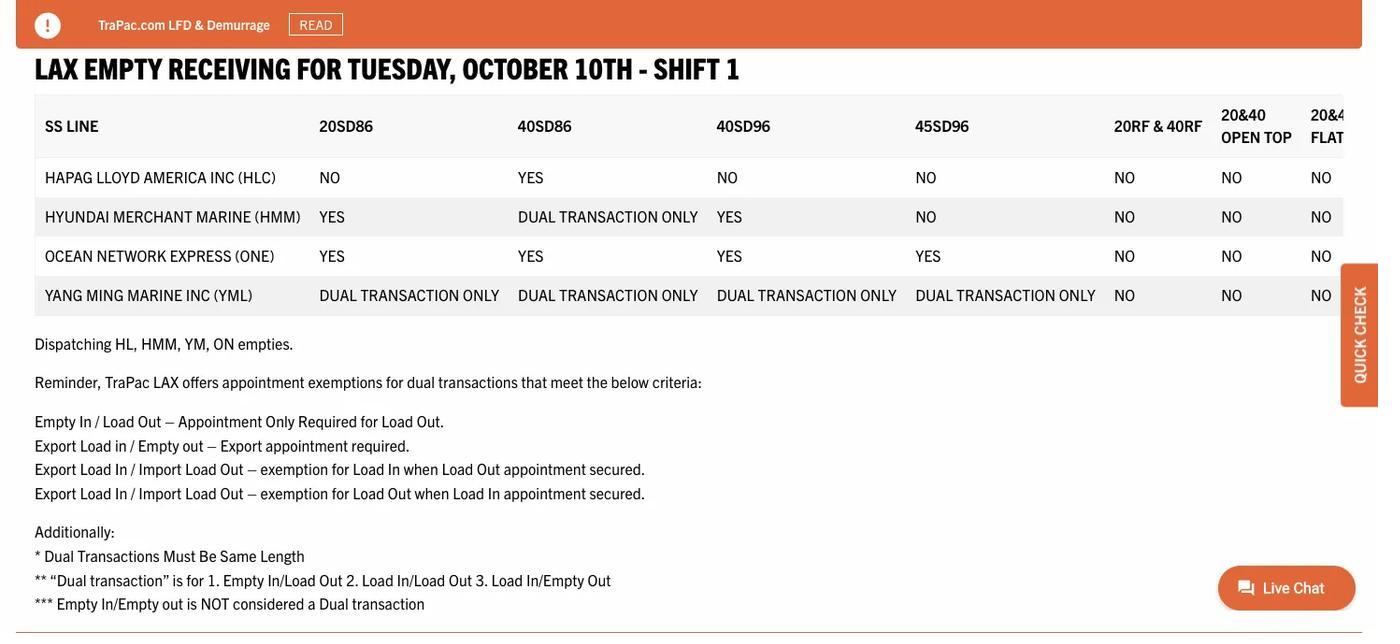 Task type: locate. For each thing, give the bounding box(es) containing it.
2 secured. from the top
[[590, 483, 646, 502]]

in/load down length
[[268, 570, 316, 589]]

0 horizontal spatial in/load
[[268, 570, 316, 589]]

1 secured. from the top
[[590, 459, 646, 478]]

&
[[195, 16, 204, 32], [1154, 116, 1164, 135]]

0 vertical spatial when
[[404, 459, 438, 478]]

out down appointment
[[183, 435, 204, 454]]

1
[[726, 48, 741, 85]]

1 vertical spatial lax
[[153, 373, 179, 391]]

when down the required.
[[404, 459, 438, 478]]

2 import from the top
[[139, 483, 182, 502]]

0 horizontal spatial 20&40
[[1222, 105, 1267, 124]]

lax down solid icon
[[35, 48, 78, 85]]

inc left (hlc)
[[210, 168, 235, 186]]

1 20&40 from the left
[[1222, 105, 1267, 124]]

–
[[165, 411, 175, 430], [207, 435, 217, 454], [247, 459, 257, 478], [247, 483, 257, 502]]

10th
[[574, 48, 633, 85]]

1 vertical spatial in/empty
[[101, 594, 159, 613]]

1 vertical spatial dual
[[319, 594, 349, 613]]

2 20&40 from the left
[[1312, 105, 1356, 124]]

marine up express
[[196, 207, 251, 226]]

3.
[[476, 570, 488, 589]]

additionally:
[[35, 522, 115, 541]]

dual
[[407, 373, 435, 391]]

in/empty down transaction"
[[101, 594, 159, 613]]

import
[[139, 459, 182, 478], [139, 483, 182, 502]]

/ right in
[[130, 435, 135, 454]]

reminder, trapac lax offers appointment exemptions for dual transactions that meet the below criteria:
[[35, 373, 702, 391]]

transaction"
[[90, 570, 169, 589]]

dual right a
[[319, 594, 349, 613]]

1 in/load from the left
[[268, 570, 316, 589]]

0 vertical spatial secured.
[[590, 459, 646, 478]]

1 horizontal spatial 20&40
[[1312, 105, 1356, 124]]

out
[[138, 411, 161, 430], [220, 459, 244, 478], [477, 459, 501, 478], [220, 483, 244, 502], [388, 483, 412, 502], [320, 570, 343, 589], [449, 570, 472, 589], [588, 570, 611, 589]]

additionally: * dual transactions must be same length ** "dual transaction" is for 1. empty in/load out 2. load in/load out 3. load in/empty out *** empty in/empty out is not considered a dual transaction
[[35, 522, 611, 613]]

solid image
[[35, 13, 61, 39]]

reminder,
[[35, 373, 101, 391]]

1 horizontal spatial dual
[[319, 594, 349, 613]]

0 vertical spatial inc
[[210, 168, 235, 186]]

1 vertical spatial &
[[1154, 116, 1164, 135]]

0 vertical spatial marine
[[196, 207, 251, 226]]

1 vertical spatial marine
[[127, 285, 182, 304]]

0 vertical spatial dual
[[44, 546, 74, 565]]

transactions
[[77, 546, 160, 565]]

0 vertical spatial is
[[173, 570, 183, 589]]

express
[[170, 246, 232, 265]]

out left not
[[162, 594, 183, 613]]

marine
[[196, 207, 251, 226], [127, 285, 182, 304]]

0 vertical spatial out
[[183, 435, 204, 454]]

inc
[[210, 168, 235, 186], [186, 285, 210, 304]]

(yml)
[[214, 285, 253, 304]]

& right lfd
[[195, 16, 204, 32]]

1 vertical spatial is
[[187, 594, 197, 613]]

lax left offers
[[153, 373, 179, 391]]

open
[[1222, 127, 1261, 146]]

required.
[[352, 435, 410, 454]]

trapac.com
[[98, 16, 165, 32]]

empty right in
[[138, 435, 179, 454]]

1 horizontal spatial in/empty
[[527, 570, 585, 589]]

20rf
[[1115, 116, 1151, 135]]

hl,
[[115, 334, 138, 352]]

below
[[611, 373, 649, 391]]

when
[[404, 459, 438, 478], [415, 483, 449, 502]]

for inside additionally: * dual transactions must be same length ** "dual transaction" is for 1. empty in/load out 2. load in/load out 3. load in/empty out *** empty in/empty out is not considered a dual transaction
[[186, 570, 204, 589]]

1 vertical spatial when
[[415, 483, 449, 502]]

/ down 'reminder,'
[[95, 411, 99, 430]]

ym,
[[185, 334, 210, 352]]

1 horizontal spatial marine
[[196, 207, 251, 226]]

0 vertical spatial import
[[139, 459, 182, 478]]

2 exemption from the top
[[261, 483, 328, 502]]

import down appointment
[[139, 459, 182, 478]]

in
[[79, 411, 92, 430], [115, 459, 128, 478], [388, 459, 401, 478], [115, 483, 128, 502], [488, 483, 501, 502]]

lloyd
[[96, 168, 140, 186]]

inc left (yml)
[[186, 285, 210, 304]]

transaction
[[559, 207, 659, 226], [361, 285, 460, 304], [559, 285, 659, 304], [758, 285, 857, 304], [957, 285, 1056, 304]]

1 vertical spatial inc
[[186, 285, 210, 304]]

transaction
[[352, 594, 425, 613]]

20&40 up flat
[[1312, 105, 1356, 124]]

0 horizontal spatial marine
[[127, 285, 182, 304]]

dual
[[518, 207, 556, 226], [320, 285, 357, 304], [518, 285, 556, 304], [717, 285, 755, 304], [916, 285, 954, 304]]

is down the must
[[173, 570, 183, 589]]

secured.
[[590, 459, 646, 478], [590, 483, 646, 502]]

1 vertical spatial out
[[162, 594, 183, 613]]

1 vertical spatial exemption
[[261, 483, 328, 502]]

(one)
[[235, 246, 275, 265]]

20&40 inside 20&40 open top
[[1222, 105, 1267, 124]]

trapac
[[105, 373, 150, 391]]

out inside empty in / load out – appointment only required for load out. export load in / empty out – export appointment required. export load in / import load out – exemption for load in when load out appointment secured. export load in / import load out – exemption for load out when load in appointment secured.
[[183, 435, 204, 454]]

dual transaction only
[[518, 207, 698, 226], [320, 285, 500, 304], [518, 285, 698, 304], [717, 285, 897, 304], [916, 285, 1096, 304]]

/
[[95, 411, 99, 430], [130, 435, 135, 454], [131, 459, 135, 478], [131, 483, 135, 502]]

0 horizontal spatial lax
[[35, 48, 78, 85]]

appointment
[[222, 373, 305, 391], [266, 435, 348, 454], [504, 459, 586, 478], [504, 483, 586, 502]]

20&40
[[1222, 105, 1267, 124], [1312, 105, 1356, 124]]

only
[[662, 207, 698, 226], [463, 285, 500, 304], [662, 285, 698, 304], [861, 285, 897, 304], [1060, 285, 1096, 304]]

40sd96
[[717, 116, 771, 135]]

empty down same
[[223, 570, 264, 589]]

exemption down only
[[261, 459, 328, 478]]

when down out.
[[415, 483, 449, 502]]

empty down "dual
[[57, 594, 98, 613]]

1 vertical spatial secured.
[[590, 483, 646, 502]]

0 horizontal spatial is
[[173, 570, 183, 589]]

*
[[35, 546, 41, 565]]

0 horizontal spatial in/empty
[[101, 594, 159, 613]]

yang
[[45, 285, 83, 304]]

20sd86
[[320, 116, 373, 135]]

in
[[115, 435, 127, 454]]

exemption
[[261, 459, 328, 478], [261, 483, 328, 502]]

dual
[[44, 546, 74, 565], [319, 594, 349, 613]]

export
[[35, 435, 76, 454], [220, 435, 262, 454], [35, 459, 76, 478], [35, 483, 76, 502]]

is
[[173, 570, 183, 589], [187, 594, 197, 613]]

in/empty
[[527, 570, 585, 589], [101, 594, 159, 613]]

in/empty right 3.
[[527, 570, 585, 589]]

20&40 up open
[[1222, 105, 1267, 124]]

no
[[320, 168, 341, 186], [717, 168, 738, 186], [916, 168, 937, 186], [1115, 168, 1136, 186], [1222, 168, 1243, 186], [1312, 168, 1333, 186], [916, 207, 937, 226], [1115, 207, 1136, 226], [1222, 207, 1243, 226], [1312, 207, 1333, 226], [1115, 246, 1136, 265], [1222, 246, 1243, 265], [1312, 246, 1333, 265], [1115, 285, 1136, 304], [1222, 285, 1243, 304], [1312, 285, 1333, 304]]

not
[[201, 594, 229, 613]]

20&40 inside '20&40 flat rack'
[[1312, 105, 1356, 124]]

check
[[1351, 287, 1370, 335]]

0 vertical spatial exemption
[[261, 459, 328, 478]]

1.
[[207, 570, 220, 589]]

import up the must
[[139, 483, 182, 502]]

in/load up transaction
[[397, 570, 446, 589]]

is left not
[[187, 594, 197, 613]]

1 horizontal spatial lax
[[153, 373, 179, 391]]

1 vertical spatial import
[[139, 483, 182, 502]]

rack
[[1349, 127, 1379, 146]]

1 horizontal spatial is
[[187, 594, 197, 613]]

inc for (yml)
[[186, 285, 210, 304]]

exemption up length
[[261, 483, 328, 502]]

20&40 for flat
[[1312, 105, 1356, 124]]

0 vertical spatial &
[[195, 16, 204, 32]]

empties.
[[238, 334, 294, 352]]

marine down ocean network express (one)
[[127, 285, 182, 304]]

& left "40rf"
[[1154, 116, 1164, 135]]

1 horizontal spatial in/load
[[397, 570, 446, 589]]

dual right *
[[44, 546, 74, 565]]

empty down 'reminder,'
[[35, 411, 76, 430]]

hyundai merchant marine (hmm)
[[45, 207, 301, 226]]

quick
[[1351, 339, 1370, 384]]

out inside additionally: * dual transactions must be same length ** "dual transaction" is for 1. empty in/load out 2. load in/load out 3. load in/empty out *** empty in/empty out is not considered a dual transaction
[[162, 594, 183, 613]]

20&40 flat rack
[[1312, 105, 1379, 146]]

tuesday,
[[348, 48, 457, 85]]

(hmm)
[[255, 207, 301, 226]]

marine for (hmm)
[[196, 207, 251, 226]]

"dual
[[50, 570, 87, 589]]

must
[[163, 546, 196, 565]]

1 import from the top
[[139, 459, 182, 478]]

yes
[[518, 168, 544, 186], [320, 207, 345, 226], [717, 207, 743, 226], [320, 246, 345, 265], [518, 246, 544, 265], [717, 246, 743, 265], [916, 246, 942, 265]]



Task type: describe. For each thing, give the bounding box(es) containing it.
2 in/load from the left
[[397, 570, 446, 589]]

on
[[214, 334, 235, 352]]

flat
[[1312, 127, 1345, 146]]

read
[[300, 16, 333, 33]]

40sd86
[[518, 116, 572, 135]]

lfd
[[168, 16, 192, 32]]

hyundai
[[45, 207, 109, 226]]

quick check
[[1351, 287, 1370, 384]]

20&40 open top
[[1222, 105, 1293, 146]]

0 vertical spatial in/empty
[[527, 570, 585, 589]]

trapac.com lfd & demurrage
[[98, 16, 270, 32]]

that
[[522, 373, 547, 391]]

20rf & 40rf
[[1115, 116, 1203, 135]]

demurrage
[[207, 16, 270, 32]]

exemptions
[[308, 373, 383, 391]]

empty
[[84, 48, 162, 85]]

offers
[[183, 373, 219, 391]]

ss line
[[45, 116, 98, 135]]

1 exemption from the top
[[261, 459, 328, 478]]

out.
[[417, 411, 445, 430]]

hmm,
[[141, 334, 181, 352]]

ocean
[[45, 246, 93, 265]]

october
[[463, 48, 569, 85]]

inc for (hlc)
[[210, 168, 235, 186]]

(hlc)
[[238, 168, 276, 186]]

empty in / load out – appointment only required for load out. export load in / empty out – export appointment required. export load in / import load out – exemption for load in when load out appointment secured. export load in / import load out – exemption for load out when load in appointment secured.
[[35, 411, 646, 502]]

the
[[587, 373, 608, 391]]

-
[[639, 48, 648, 85]]

20&40 for open
[[1222, 105, 1267, 124]]

40rf
[[1168, 116, 1203, 135]]

merchant
[[113, 207, 193, 226]]

appointment
[[178, 411, 262, 430]]

**
[[35, 570, 47, 589]]

45sd96
[[916, 116, 970, 135]]

network
[[97, 246, 166, 265]]

dispatching hl, hmm, ym, on empties.
[[35, 334, 294, 352]]

meet
[[551, 373, 584, 391]]

be
[[199, 546, 217, 565]]

2.
[[346, 570, 359, 589]]

/ down trapac
[[131, 459, 135, 478]]

0 horizontal spatial dual
[[44, 546, 74, 565]]

only
[[266, 411, 295, 430]]

same
[[220, 546, 257, 565]]

hapag
[[45, 168, 93, 186]]

***
[[35, 594, 53, 613]]

1 horizontal spatial &
[[1154, 116, 1164, 135]]

receiving
[[168, 48, 291, 85]]

ocean network express (one)
[[45, 246, 275, 265]]

lax empty receiving           for tuesday, october 10th              - shift 1
[[35, 48, 741, 85]]

marine for inc
[[127, 285, 182, 304]]

read link
[[289, 13, 344, 36]]

a
[[308, 594, 316, 613]]

quick check link
[[1342, 264, 1379, 407]]

dispatching
[[35, 334, 112, 352]]

/ up 'transactions'
[[131, 483, 135, 502]]

required
[[298, 411, 357, 430]]

yang ming marine inc (yml)
[[45, 285, 253, 304]]

america
[[144, 168, 207, 186]]

0 vertical spatial lax
[[35, 48, 78, 85]]

line
[[66, 116, 98, 135]]

ss
[[45, 116, 63, 135]]

hapag lloyd america inc (hlc)
[[45, 168, 276, 186]]

considered
[[233, 594, 304, 613]]

top
[[1265, 127, 1293, 146]]

shift
[[654, 48, 720, 85]]

transactions
[[439, 373, 518, 391]]

0 horizontal spatial &
[[195, 16, 204, 32]]

length
[[260, 546, 305, 565]]

for
[[297, 48, 342, 85]]

criteria:
[[653, 373, 702, 391]]

ming
[[86, 285, 124, 304]]



Task type: vqa. For each thing, say whether or not it's contained in the screenshot.
Hapag Lloyd America Inc (Hlc)
yes



